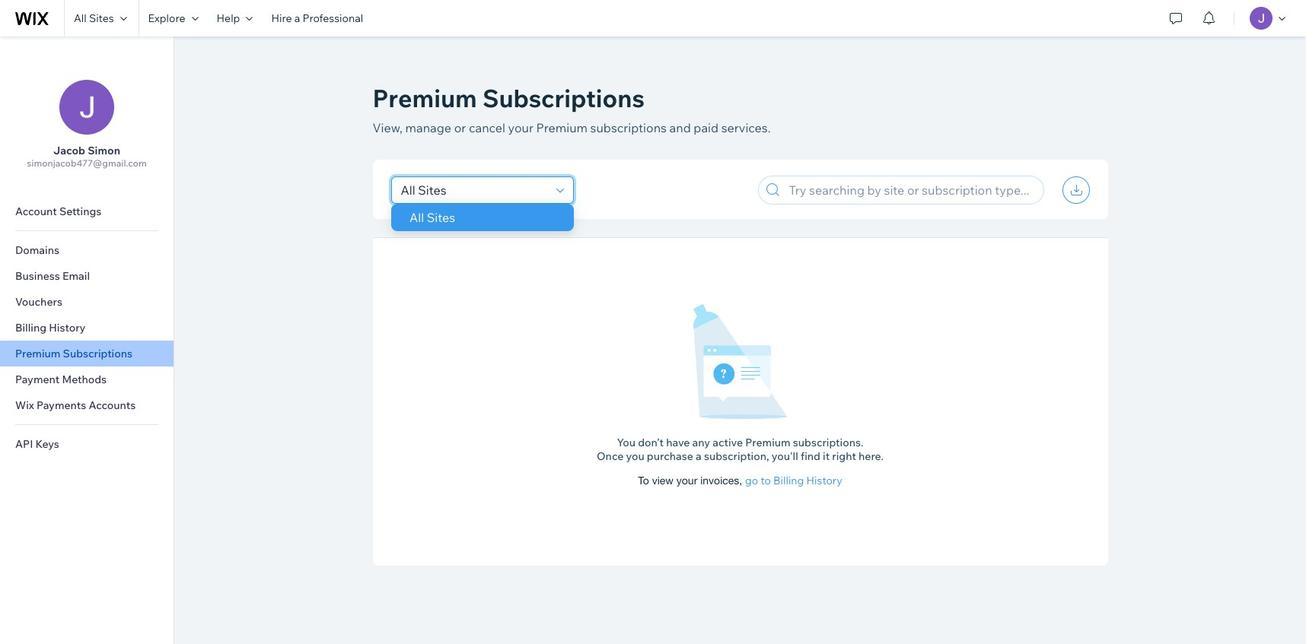 Task type: vqa. For each thing, say whether or not it's contained in the screenshot.
any
yes



Task type: locate. For each thing, give the bounding box(es) containing it.
0 horizontal spatial a
[[294, 11, 300, 25]]

premium up the to
[[745, 436, 791, 450]]

wix payments accounts
[[15, 399, 136, 413]]

premium subscriptions link
[[0, 341, 174, 367]]

1 horizontal spatial a
[[696, 450, 702, 464]]

subscriptions
[[482, 83, 645, 113], [63, 347, 132, 361]]

0 vertical spatial all sites
[[74, 11, 114, 25]]

to
[[761, 474, 771, 488]]

Try searching by site or subscription type... field
[[784, 177, 1039, 204]]

simon
[[88, 144, 120, 158]]

0 horizontal spatial subscriptions
[[63, 347, 132, 361]]

you don't have any active premium subscriptions. once you purchase a subscription, you'll find it right here.
[[597, 436, 884, 464]]

all
[[74, 11, 87, 25], [409, 210, 424, 225]]

1 horizontal spatial billing
[[773, 474, 804, 488]]

subscriptions inside premium subscriptions link
[[63, 347, 132, 361]]

premium
[[373, 83, 477, 113], [536, 120, 588, 135], [15, 347, 60, 361], [745, 436, 791, 450]]

0 vertical spatial sites
[[89, 11, 114, 25]]

0 horizontal spatial sites
[[89, 11, 114, 25]]

api keys link
[[0, 432, 174, 457]]

history inside billing history link
[[49, 321, 86, 335]]

1 vertical spatial your
[[676, 475, 697, 487]]

billing history link
[[0, 315, 174, 341]]

it
[[823, 450, 830, 464]]

1 horizontal spatial all sites
[[409, 210, 455, 225]]

billing
[[15, 321, 47, 335], [773, 474, 804, 488]]

subscriptions inside the premium subscriptions view, manage or cancel your premium subscriptions and paid services.
[[482, 83, 645, 113]]

you
[[617, 436, 636, 450]]

1 vertical spatial all
[[409, 210, 424, 225]]

a inside you don't have any active premium subscriptions. once you purchase a subscription, you'll find it right here.
[[696, 450, 702, 464]]

go
[[745, 474, 758, 488]]

1 horizontal spatial history
[[806, 474, 842, 488]]

1 vertical spatial sites
[[426, 210, 455, 225]]

subscriptions
[[590, 120, 667, 135]]

view,
[[373, 120, 403, 135]]

1 horizontal spatial sites
[[426, 210, 455, 225]]

sidebar element
[[0, 37, 174, 645]]

1 horizontal spatial your
[[676, 475, 697, 487]]

have
[[666, 436, 690, 450]]

sites
[[89, 11, 114, 25], [426, 210, 455, 225]]

professional
[[302, 11, 363, 25]]

None field
[[396, 177, 551, 203]]

1 horizontal spatial subscriptions
[[482, 83, 645, 113]]

account settings
[[15, 205, 102, 218]]

1 vertical spatial a
[[696, 450, 702, 464]]

subscription,
[[704, 450, 769, 464]]

a right the have
[[696, 450, 702, 464]]

your right view
[[676, 475, 697, 487]]

a
[[294, 11, 300, 25], [696, 450, 702, 464]]

a right hire
[[294, 11, 300, 25]]

once
[[597, 450, 624, 464]]

0 horizontal spatial all
[[74, 11, 87, 25]]

billing down vouchers at the top of the page
[[15, 321, 47, 335]]

history down it
[[806, 474, 842, 488]]

0 horizontal spatial billing
[[15, 321, 47, 335]]

active
[[713, 436, 743, 450]]

business email link
[[0, 263, 174, 289]]

0 horizontal spatial your
[[508, 120, 533, 135]]

all sites
[[74, 11, 114, 25], [409, 210, 455, 225]]

0 vertical spatial all
[[74, 11, 87, 25]]

hire a professional link
[[262, 0, 372, 37]]

history up premium subscriptions
[[49, 321, 86, 335]]

premium up "payment"
[[15, 347, 60, 361]]

your
[[508, 120, 533, 135], [676, 475, 697, 487]]

billing right the to
[[773, 474, 804, 488]]

0 vertical spatial your
[[508, 120, 533, 135]]

1 horizontal spatial all
[[409, 210, 424, 225]]

1 vertical spatial all sites
[[409, 210, 455, 225]]

0 horizontal spatial history
[[49, 321, 86, 335]]

api
[[15, 438, 33, 451]]

0 vertical spatial subscriptions
[[482, 83, 645, 113]]

subscriptions up subscriptions
[[482, 83, 645, 113]]

manage
[[405, 120, 451, 135]]

billing history
[[15, 321, 86, 335]]

view
[[652, 475, 674, 487]]

cancel
[[469, 120, 505, 135]]

domains
[[15, 244, 59, 257]]

1 vertical spatial history
[[806, 474, 842, 488]]

settings
[[59, 205, 102, 218]]

business email
[[15, 269, 90, 283]]

jacob simon simonjacob477@gmail.com
[[27, 144, 147, 169]]

0 vertical spatial billing
[[15, 321, 47, 335]]

premium inside you don't have any active premium subscriptions. once you purchase a subscription, you'll find it right here.
[[745, 436, 791, 450]]

don't
[[638, 436, 664, 450]]

services.
[[721, 120, 771, 135]]

1 vertical spatial subscriptions
[[63, 347, 132, 361]]

0 vertical spatial history
[[49, 321, 86, 335]]

all inside all sites option
[[409, 210, 424, 225]]

right
[[832, 450, 856, 464]]

your right cancel
[[508, 120, 533, 135]]

premium up the manage
[[373, 83, 477, 113]]

0 horizontal spatial all sites
[[74, 11, 114, 25]]

subscriptions up payment methods "link"
[[63, 347, 132, 361]]

wix payments accounts link
[[0, 393, 174, 419]]

history
[[49, 321, 86, 335], [806, 474, 842, 488]]

email
[[62, 269, 90, 283]]



Task type: describe. For each thing, give the bounding box(es) containing it.
you
[[626, 450, 644, 464]]

or
[[454, 120, 466, 135]]

payment methods link
[[0, 367, 174, 393]]

hire a professional
[[271, 11, 363, 25]]

subscriptions for premium subscriptions
[[63, 347, 132, 361]]

account
[[15, 205, 57, 218]]

business
[[15, 269, 60, 283]]

paid
[[694, 120, 719, 135]]

subscriptions.
[[793, 436, 864, 450]]

payments
[[37, 399, 86, 413]]

go to billing history link
[[745, 474, 842, 488]]

billing inside billing history link
[[15, 321, 47, 335]]

you'll
[[772, 450, 798, 464]]

payment methods
[[15, 373, 107, 387]]

help
[[217, 11, 240, 25]]

to view your invoices, go to billing history
[[638, 474, 842, 488]]

simonjacob477@gmail.com
[[27, 158, 147, 169]]

invoices,
[[700, 475, 742, 487]]

here.
[[859, 450, 884, 464]]

subscriptions for premium subscriptions view, manage or cancel your premium subscriptions and paid services.
[[482, 83, 645, 113]]

sites inside all sites option
[[426, 210, 455, 225]]

wix
[[15, 399, 34, 413]]

accounts
[[89, 399, 136, 413]]

keys
[[35, 438, 59, 451]]

0 vertical spatial a
[[294, 11, 300, 25]]

vouchers
[[15, 295, 62, 309]]

any
[[692, 436, 710, 450]]

find
[[801, 450, 820, 464]]

premium left subscriptions
[[536, 120, 588, 135]]

premium inside the sidebar element
[[15, 347, 60, 361]]

your inside the to view your invoices, go to billing history
[[676, 475, 697, 487]]

help button
[[207, 0, 262, 37]]

all sites inside option
[[409, 210, 455, 225]]

all sites option
[[391, 204, 573, 231]]

explore
[[148, 11, 185, 25]]

1 vertical spatial billing
[[773, 474, 804, 488]]

api keys
[[15, 438, 59, 451]]

purchase
[[647, 450, 693, 464]]

vouchers link
[[0, 289, 174, 315]]

to
[[638, 475, 649, 487]]

premium subscriptions
[[15, 347, 132, 361]]

server error icon image
[[693, 304, 788, 421]]

account settings link
[[0, 199, 174, 225]]

premium subscriptions view, manage or cancel your premium subscriptions and paid services.
[[373, 83, 771, 135]]

payment
[[15, 373, 60, 387]]

domains link
[[0, 237, 174, 263]]

your inside the premium subscriptions view, manage or cancel your premium subscriptions and paid services.
[[508, 120, 533, 135]]

hire
[[271, 11, 292, 25]]

jacob
[[53, 144, 85, 158]]

and
[[669, 120, 691, 135]]

methods
[[62, 373, 107, 387]]



